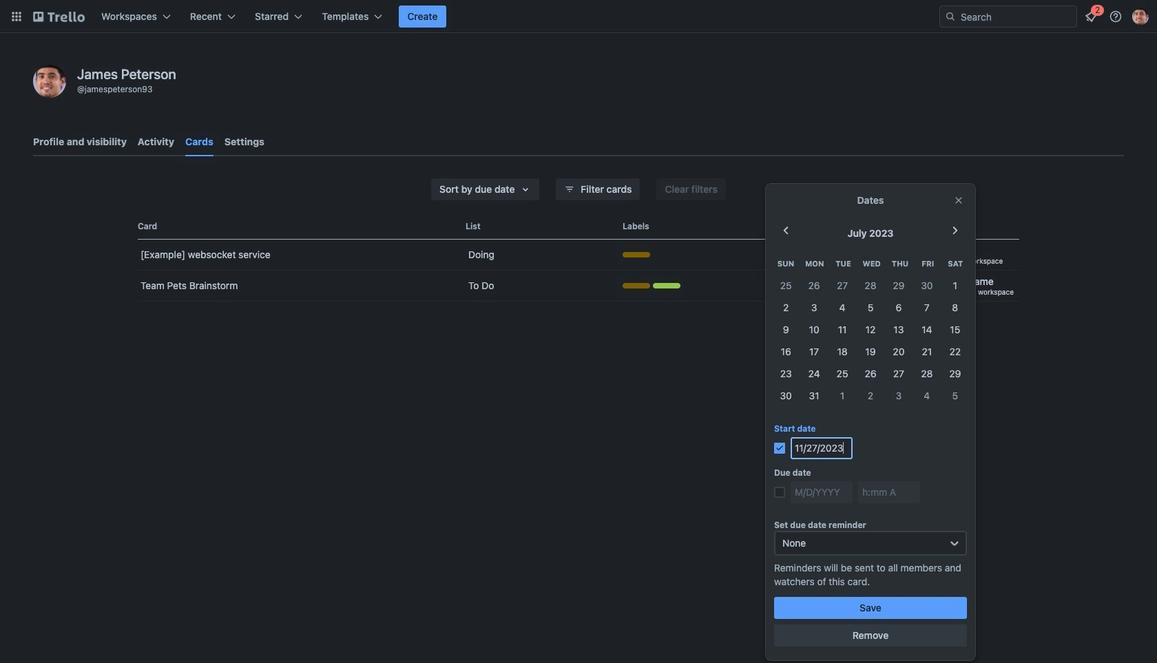 Task type: locate. For each thing, give the bounding box(es) containing it.
5 row from the top
[[772, 341, 970, 363]]

james peterson (jamespeterson93) image
[[33, 65, 66, 98]]

cell
[[772, 275, 801, 297], [801, 275, 829, 297], [829, 275, 857, 297], [857, 275, 885, 297], [885, 275, 913, 297], [913, 275, 942, 297], [942, 275, 970, 297], [772, 297, 801, 319], [801, 297, 829, 319], [829, 297, 857, 319], [857, 297, 885, 319], [885, 297, 913, 319], [913, 297, 942, 319], [942, 297, 970, 319], [772, 319, 801, 341], [801, 319, 829, 341], [829, 319, 857, 341], [857, 319, 885, 341], [885, 319, 913, 341], [913, 319, 942, 341], [942, 319, 970, 341], [772, 341, 801, 363], [801, 341, 829, 363], [829, 341, 857, 363], [857, 341, 885, 363], [885, 341, 913, 363], [913, 341, 942, 363], [942, 341, 970, 363], [772, 363, 801, 385], [801, 363, 829, 385], [829, 363, 857, 385], [857, 363, 885, 385], [885, 363, 913, 385], [913, 363, 942, 385], [942, 363, 970, 385], [772, 385, 801, 407], [801, 385, 829, 407], [829, 385, 857, 407], [857, 385, 885, 407], [885, 385, 913, 407], [913, 385, 942, 407], [942, 385, 970, 407]]

james peterson (jamespeterson93) image
[[1133, 8, 1150, 25]]

2 row from the top
[[772, 275, 970, 297]]

3 row from the top
[[772, 297, 970, 319]]

color: bold lime, title: "team task" element
[[653, 283, 681, 289]]

1 row from the top
[[772, 253, 970, 275]]

row
[[772, 253, 970, 275], [772, 275, 970, 297], [772, 297, 970, 319], [772, 319, 970, 341], [772, 341, 970, 363], [772, 363, 970, 385], [772, 385, 970, 407]]

close popover image
[[954, 195, 965, 206]]

Search field
[[957, 7, 1077, 26]]

open information menu image
[[1110, 10, 1123, 23]]

grid
[[772, 253, 970, 407]]

back to home image
[[33, 6, 85, 28]]

7 row from the top
[[772, 385, 970, 407]]

Add time text field
[[859, 482, 921, 504]]

row group
[[772, 275, 970, 407]]

2 notifications image
[[1083, 8, 1100, 25]]

search image
[[946, 11, 957, 22]]

color: yellow, title: "ready to merge" element
[[623, 252, 651, 258]]

primary element
[[0, 0, 1158, 33]]



Task type: describe. For each thing, give the bounding box(es) containing it.
M/D/YYYY text field
[[791, 482, 853, 504]]

color: yellow, title: none image
[[623, 283, 651, 289]]

M/D/YYYY text field
[[791, 438, 853, 460]]

4 row from the top
[[772, 319, 970, 341]]

6 row from the top
[[772, 363, 970, 385]]



Task type: vqa. For each thing, say whether or not it's contained in the screenshot.
card
no



